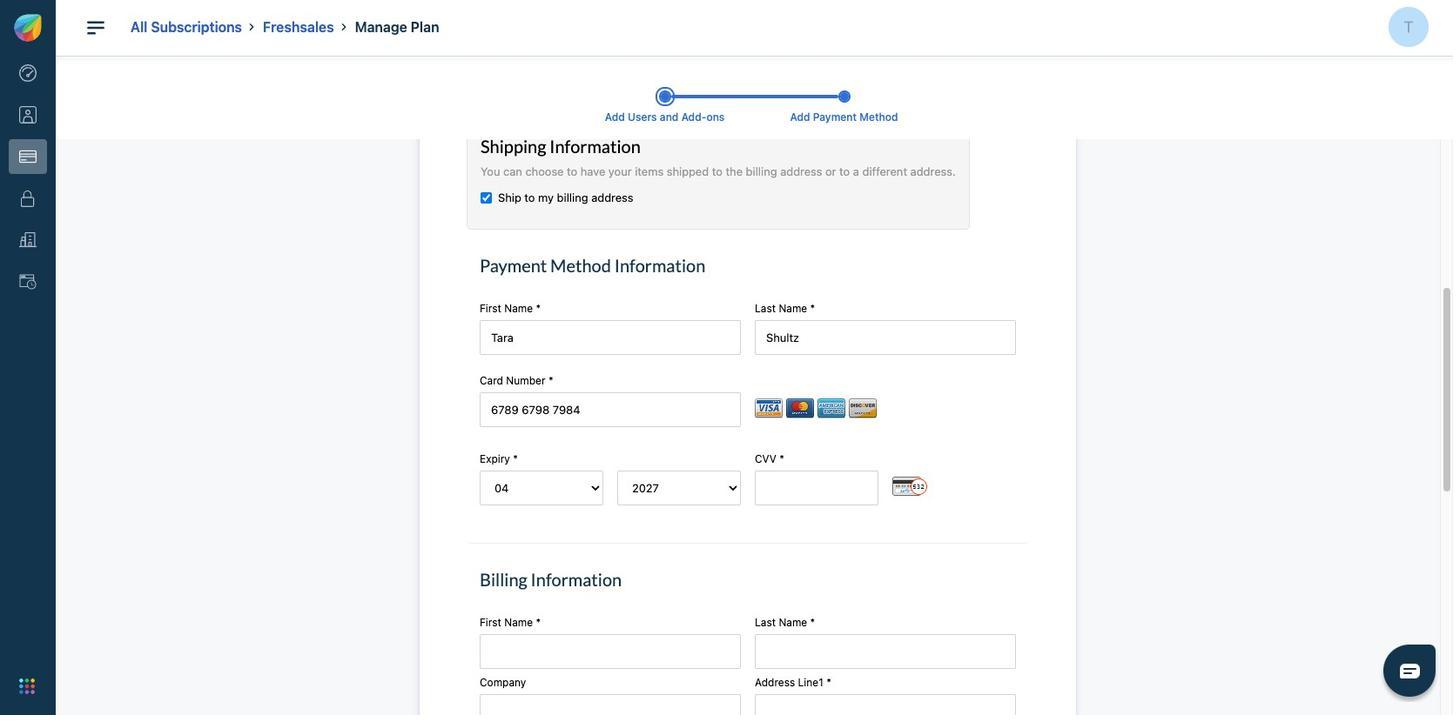 Task type: locate. For each thing, give the bounding box(es) containing it.
add users and add-ons
[[605, 110, 725, 123]]

plan
[[411, 19, 439, 35]]

add payment method
[[790, 110, 898, 123]]

add
[[605, 110, 625, 123], [790, 110, 810, 123]]

0 horizontal spatial add
[[605, 110, 625, 123]]

ons
[[707, 110, 725, 123]]

all
[[131, 19, 148, 35]]

neo admin center image
[[19, 65, 37, 82]]

add left payment
[[790, 110, 810, 123]]

method
[[860, 110, 898, 123]]

freshworks icon image
[[14, 14, 42, 42]]

add-
[[682, 110, 707, 123]]

add left users
[[605, 110, 625, 123]]

freshsales link
[[263, 19, 334, 35]]

1 add from the left
[[605, 110, 625, 123]]

2 add from the left
[[790, 110, 810, 123]]

all subscriptions link
[[131, 19, 242, 35]]

add for add users and add-ons
[[605, 110, 625, 123]]

my subscriptions image
[[19, 148, 37, 166]]

1 horizontal spatial add
[[790, 110, 810, 123]]



Task type: vqa. For each thing, say whether or not it's contained in the screenshot.
Back to contacts link
no



Task type: describe. For each thing, give the bounding box(es) containing it.
users
[[628, 110, 657, 123]]

and
[[660, 110, 679, 123]]

audit logs image
[[19, 274, 37, 291]]

payment
[[813, 110, 857, 123]]

all subscriptions
[[131, 19, 242, 35]]

freshsales
[[263, 19, 334, 35]]

manage
[[355, 19, 407, 35]]

subscriptions
[[151, 19, 242, 35]]

organization image
[[19, 232, 37, 249]]

profile picture image
[[1389, 7, 1429, 47]]

security image
[[19, 190, 37, 207]]

manage plan
[[355, 19, 439, 35]]

add for add payment method
[[790, 110, 810, 123]]

freshworks switcher image
[[19, 679, 35, 695]]

users image
[[19, 106, 37, 124]]



